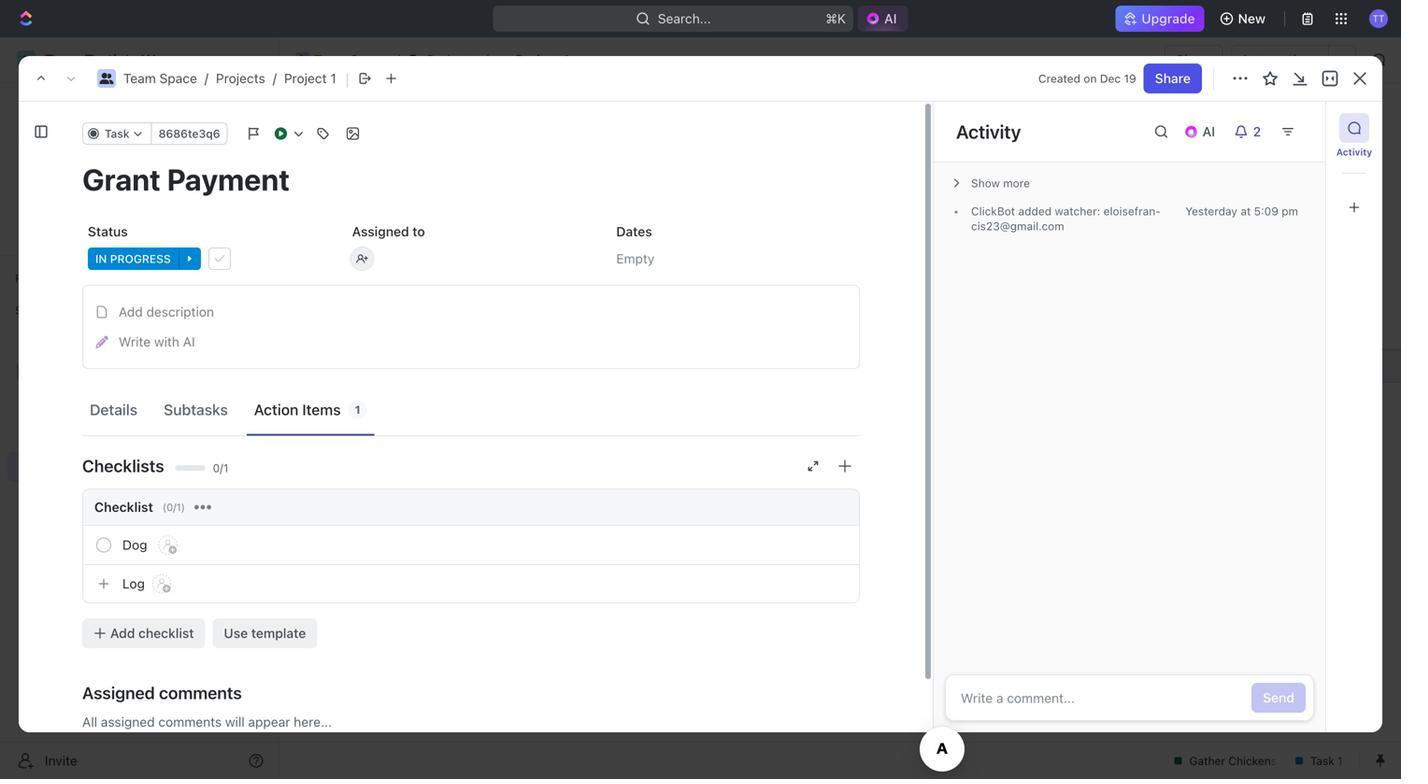 Task type: locate. For each thing, give the bounding box(es) containing it.
new button
[[1213, 4, 1277, 34]]

comments up all assigned comments will appear here...
[[159, 684, 242, 704]]

here...
[[294, 715, 332, 730]]

sidebar navigation
[[0, 37, 280, 780]]

ai button right ⌘k
[[859, 6, 909, 32]]

in inside in progress dropdown button
[[95, 252, 107, 266]]

in progress down assigned to
[[349, 265, 424, 278]]

0 vertical spatial team space
[[314, 52, 388, 67]]

0 horizontal spatial team space
[[45, 364, 119, 380]]

add task
[[1267, 120, 1323, 136]]

in down assigned to
[[349, 265, 360, 278]]

1 vertical spatial add
[[119, 304, 143, 320]]

space
[[350, 52, 388, 67], [160, 71, 197, 86], [81, 364, 119, 380]]

assigned comments button
[[82, 671, 860, 716]]

0 vertical spatial ai button
[[859, 6, 909, 32]]

assigned inside "dropdown button"
[[82, 684, 155, 704]]

0 horizontal spatial progress
[[110, 252, 171, 266]]

1 horizontal spatial team
[[123, 71, 156, 86]]

checklists
[[82, 456, 164, 476]]

added
[[1019, 205, 1052, 218]]

task down 'home' 'link'
[[105, 127, 130, 140]]

ai button left 2
[[1177, 117, 1227, 147]]

upgrade link
[[1116, 6, 1205, 32]]

share button right 19
[[1144, 64, 1203, 94]]

tt button
[[1364, 4, 1394, 34]]

in
[[95, 252, 107, 266], [349, 265, 360, 278]]

in down status
[[95, 252, 107, 266]]

assigned to
[[352, 224, 425, 239]]

dashboards
[[45, 193, 117, 209]]

ai left 2 dropdown button at the top of page
[[1203, 124, 1216, 139]]

tree
[[7, 325, 271, 578]]

ai right ⌘k
[[885, 11, 897, 26]]

0 vertical spatial activity
[[957, 121, 1022, 143]]

add left checklist
[[110, 626, 135, 642]]

0 horizontal spatial assigned
[[82, 684, 155, 704]]

share right 19
[[1156, 71, 1191, 86]]

team space down pencil image
[[45, 364, 119, 380]]

grant payment link
[[372, 353, 648, 380]]

watcher:
[[1055, 205, 1101, 218]]

1 horizontal spatial projects
[[216, 71, 265, 86]]

add for add checklist
[[110, 626, 135, 642]]

0 horizontal spatial projects
[[56, 396, 105, 411]]

team space inside tree
[[45, 364, 119, 380]]

Edit task name text field
[[82, 162, 860, 197]]

share
[[1177, 52, 1212, 67], [1156, 71, 1191, 86]]

1 horizontal spatial team space
[[314, 52, 388, 67]]

progress inside dropdown button
[[110, 252, 171, 266]]

assigned for assigned comments
[[82, 684, 155, 704]]

with
[[154, 334, 180, 350]]

user group image
[[297, 55, 309, 65], [19, 367, 33, 378]]

write with ai
[[119, 334, 195, 350]]

checklist (0/1)
[[94, 500, 185, 515]]

8686te3q6 button
[[151, 122, 228, 145]]

add for add task
[[1267, 120, 1291, 136]]

2 vertical spatial ai
[[183, 334, 195, 350]]

task sidebar content section
[[930, 102, 1326, 733]]

1 horizontal spatial space
[[160, 71, 197, 86]]

assigned up assigned
[[82, 684, 155, 704]]

0 vertical spatial project 1
[[516, 52, 570, 67]]

0 vertical spatial share
[[1177, 52, 1212, 67]]

1 horizontal spatial progress
[[364, 265, 424, 278]]

0 horizontal spatial in
[[95, 252, 107, 266]]

0 horizontal spatial space
[[81, 364, 119, 380]]

project
[[516, 52, 560, 67], [284, 71, 327, 86], [325, 112, 409, 143]]

subtasks button
[[156, 393, 235, 427]]

share for share button underneath upgrade on the right of the page
[[1177, 52, 1212, 67]]

2 horizontal spatial team
[[314, 52, 347, 67]]

in progress down status
[[95, 252, 171, 266]]

1 horizontal spatial activity
[[1337, 147, 1373, 158]]

comments down assigned comments
[[158, 715, 222, 730]]

in progress
[[95, 252, 171, 266], [349, 265, 424, 278]]

1 vertical spatial project
[[284, 71, 327, 86]]

share down upgrade on the right of the page
[[1177, 52, 1212, 67]]

tt
[[1373, 13, 1385, 24]]

2 vertical spatial space
[[81, 364, 119, 380]]

action items
[[254, 401, 341, 419]]

assigned
[[101, 715, 155, 730]]

1 vertical spatial share
[[1156, 71, 1191, 86]]

add inside the add description button
[[119, 304, 143, 320]]

grant
[[377, 358, 411, 374]]

add inside the add checklist button
[[110, 626, 135, 642]]

dec
[[1101, 72, 1121, 85]]

progress
[[110, 252, 171, 266], [364, 265, 424, 278]]

assigned for assigned to
[[352, 224, 409, 239]]

comments
[[159, 684, 242, 704], [158, 715, 222, 730]]

task right 2
[[1295, 120, 1323, 136]]

team space link
[[291, 49, 393, 71], [123, 71, 197, 86], [45, 357, 267, 387]]

0 horizontal spatial team
[[45, 364, 77, 380]]

1 horizontal spatial in progress
[[349, 265, 424, 278]]

0 vertical spatial project
[[516, 52, 560, 67]]

favorites
[[15, 272, 64, 285]]

activity
[[957, 121, 1022, 143], [1337, 147, 1373, 158]]

empty button
[[611, 242, 860, 276]]

0 vertical spatial add
[[1267, 120, 1291, 136]]

1
[[563, 52, 570, 67], [331, 71, 336, 86], [414, 112, 427, 143], [355, 404, 361, 417]]

0 vertical spatial user group image
[[297, 55, 309, 65]]

1 horizontal spatial assigned
[[352, 224, 409, 239]]

team inside tree
[[45, 364, 77, 380]]

0 horizontal spatial in progress
[[95, 252, 171, 266]]

team space
[[314, 52, 388, 67], [45, 364, 119, 380]]

in progress inside dropdown button
[[95, 252, 171, 266]]

/
[[396, 52, 400, 67], [485, 52, 489, 67], [205, 71, 209, 86], [273, 71, 277, 86]]

team
[[314, 52, 347, 67], [123, 71, 156, 86], [45, 364, 77, 380]]

pencil image
[[96, 336, 108, 349]]

projects link
[[404, 49, 481, 71], [216, 71, 265, 86], [56, 389, 219, 419]]

1 vertical spatial team
[[123, 71, 156, 86]]

0 vertical spatial comments
[[159, 684, 242, 704]]

in progress button
[[82, 242, 332, 276]]

task
[[1295, 120, 1323, 136], [105, 127, 130, 140]]

team down spaces
[[45, 364, 77, 380]]

0 horizontal spatial ai button
[[859, 6, 909, 32]]

pm
[[1282, 205, 1299, 218]]

team space link inside tree
[[45, 357, 267, 387]]

dashboards link
[[7, 186, 271, 216]]

ai right with
[[183, 334, 195, 350]]

progress down status
[[110, 252, 171, 266]]

project 1 link
[[493, 49, 574, 71], [284, 71, 336, 86]]

1 horizontal spatial project 1 link
[[493, 49, 574, 71]]

1 vertical spatial projects
[[216, 71, 265, 86]]

assigned left the to
[[352, 224, 409, 239]]

Search tasks... text field
[[1169, 213, 1356, 241]]

add inside add task "button"
[[1267, 120, 1291, 136]]

team up the |
[[314, 52, 347, 67]]

ai button
[[1177, 117, 1227, 147]]

|
[[346, 69, 350, 88]]

created on dec 19
[[1039, 72, 1137, 85]]

tree containing team space
[[7, 325, 271, 578]]

0 horizontal spatial ai
[[183, 334, 195, 350]]

1 vertical spatial space
[[160, 71, 197, 86]]

2 horizontal spatial projects
[[427, 52, 477, 67]]

0 horizontal spatial user group image
[[19, 367, 33, 378]]

1 vertical spatial assigned
[[82, 684, 155, 704]]

0 vertical spatial space
[[350, 52, 388, 67]]

at
[[1241, 205, 1252, 218]]

add up write
[[119, 304, 143, 320]]

1 vertical spatial ai
[[1203, 124, 1216, 139]]

1 horizontal spatial user group image
[[297, 55, 309, 65]]

task sidebar navigation tab list
[[1334, 113, 1376, 223]]

ai
[[885, 11, 897, 26], [1203, 124, 1216, 139], [183, 334, 195, 350]]

2 vertical spatial add
[[110, 626, 135, 642]]

0 horizontal spatial activity
[[957, 121, 1022, 143]]

assigned
[[352, 224, 409, 239], [82, 684, 155, 704]]

user group image inside tree
[[19, 367, 33, 378]]

ai button
[[859, 6, 909, 32], [1177, 117, 1227, 147]]

1 vertical spatial activity
[[1337, 147, 1373, 158]]

user group image up team space / projects / project 1 |
[[297, 55, 309, 65]]

add right 2
[[1267, 120, 1291, 136]]

user group image down spaces
[[19, 367, 33, 378]]

1 vertical spatial comments
[[158, 715, 222, 730]]

0 vertical spatial ai
[[885, 11, 897, 26]]

2 vertical spatial projects
[[56, 396, 105, 411]]

all assigned comments will appear here...
[[82, 715, 332, 730]]

team up 'home' 'link'
[[123, 71, 156, 86]]

1 vertical spatial team space
[[45, 364, 119, 380]]

0 horizontal spatial task
[[105, 127, 130, 140]]

1 horizontal spatial ai button
[[1177, 117, 1227, 147]]

1 vertical spatial project 1
[[325, 112, 432, 143]]

project 1
[[516, 52, 570, 67], [325, 112, 432, 143]]

2 vertical spatial team
[[45, 364, 77, 380]]

2 horizontal spatial ai
[[1203, 124, 1216, 139]]

team space up the |
[[314, 52, 388, 67]]

0 vertical spatial projects
[[427, 52, 477, 67]]

progress down assigned to
[[364, 265, 424, 278]]

1 horizontal spatial project 1
[[516, 52, 570, 67]]

1 vertical spatial user group image
[[19, 367, 33, 378]]

clickbot
[[972, 205, 1016, 218]]

5:09
[[1255, 205, 1279, 218]]

1 horizontal spatial task
[[1295, 120, 1323, 136]]

all
[[82, 715, 97, 730]]

0 vertical spatial assigned
[[352, 224, 409, 239]]



Task type: vqa. For each thing, say whether or not it's contained in the screenshot.
AI within the 'button'
yes



Task type: describe. For each thing, give the bounding box(es) containing it.
automations
[[1241, 52, 1320, 67]]

subtasks
[[164, 401, 228, 419]]

use template button
[[213, 619, 317, 649]]

comments inside "dropdown button"
[[159, 684, 242, 704]]

empty
[[617, 251, 655, 267]]

1 inside team space / projects / project 1 |
[[331, 71, 336, 86]]

cis23@gmail.com
[[972, 205, 1161, 233]]

team space / projects / project 1 |
[[123, 69, 350, 88]]

spaces
[[15, 304, 55, 317]]

0 horizontal spatial project 1
[[325, 112, 432, 143]]

details
[[90, 401, 138, 419]]

tree inside the sidebar "navigation"
[[7, 325, 271, 578]]

space inside team space / projects / project 1 |
[[160, 71, 197, 86]]

template
[[251, 626, 306, 642]]

2
[[1254, 124, 1262, 139]]

upgrade
[[1142, 11, 1196, 26]]

add checklist
[[110, 626, 194, 642]]

0 vertical spatial team
[[314, 52, 347, 67]]

log
[[123, 577, 145, 592]]

add for add description
[[119, 304, 143, 320]]

projects inside tree
[[56, 396, 105, 411]]

projects inside team space / projects / project 1 |
[[216, 71, 265, 86]]

home link
[[7, 91, 271, 121]]

will
[[225, 715, 245, 730]]

2 vertical spatial project
[[325, 112, 409, 143]]

assigned comments
[[82, 684, 242, 704]]

1 vertical spatial ai button
[[1177, 117, 1227, 147]]

19
[[1125, 72, 1137, 85]]

show
[[972, 177, 1000, 190]]

task inside "button"
[[1295, 120, 1323, 136]]

eloisefran cis23@gmail.com
[[972, 205, 1161, 233]]

use template
[[224, 626, 306, 642]]

hide
[[971, 220, 996, 233]]

inbox link
[[7, 123, 271, 152]]

added watcher:
[[1016, 205, 1104, 218]]

show more button
[[945, 170, 1315, 196]]

project inside project 1 link
[[516, 52, 560, 67]]

add description button
[[89, 297, 854, 327]]

yesterday
[[1186, 205, 1238, 218]]

project inside team space / projects / project 1 |
[[284, 71, 327, 86]]

search...
[[658, 11, 711, 26]]

created
[[1039, 72, 1081, 85]]

grant payment
[[377, 358, 469, 374]]

checklist
[[94, 500, 153, 515]]

on
[[1084, 72, 1097, 85]]

add checklist button
[[82, 619, 205, 649]]

2 horizontal spatial space
[[350, 52, 388, 67]]

add description
[[119, 304, 214, 320]]

status
[[88, 224, 128, 239]]

favorites button
[[7, 267, 83, 290]]

dates
[[617, 224, 652, 239]]

activity inside the task sidebar content section
[[957, 121, 1022, 143]]

1 horizontal spatial ai
[[885, 11, 897, 26]]

action
[[254, 401, 299, 419]]

share for share button to the right of 19
[[1156, 71, 1191, 86]]

to
[[413, 224, 425, 239]]

show more
[[972, 177, 1031, 190]]

invite
[[45, 754, 77, 769]]

automations button
[[1232, 46, 1329, 74]]

share button down upgrade on the right of the page
[[1165, 45, 1224, 75]]

2 button
[[1227, 117, 1274, 147]]

appear
[[248, 715, 290, 730]]

activity inside task sidebar navigation tab list
[[1337, 147, 1373, 158]]

send button
[[1252, 684, 1306, 714]]

(0/1)
[[163, 502, 185, 514]]

8686te3q6
[[159, 127, 220, 140]]

send
[[1264, 691, 1295, 706]]

task button
[[82, 122, 152, 145]]

dog
[[123, 538, 147, 553]]

task inside dropdown button
[[105, 127, 130, 140]]

ai inside button
[[183, 334, 195, 350]]

payment
[[415, 358, 469, 374]]

items
[[302, 401, 341, 419]]

new
[[1239, 11, 1266, 26]]

use
[[224, 626, 248, 642]]

add task button
[[1255, 113, 1334, 143]]

ai inside dropdown button
[[1203, 124, 1216, 139]]

eloisefran
[[1104, 205, 1161, 218]]

details button
[[82, 393, 145, 427]]

team inside team space / projects / project 1 |
[[123, 71, 156, 86]]

space inside tree
[[81, 364, 119, 380]]

0/1
[[213, 462, 229, 475]]

home
[[45, 98, 81, 113]]

more
[[1004, 177, 1031, 190]]

0 horizontal spatial project 1 link
[[284, 71, 336, 86]]

inbox
[[45, 130, 78, 145]]

checklist
[[139, 626, 194, 642]]

write with ai button
[[89, 327, 854, 357]]

user group image
[[100, 73, 114, 84]]

hide button
[[963, 216, 1003, 238]]

⌘k
[[826, 11, 846, 26]]

description
[[146, 304, 214, 320]]

yesterday at 5:09 pm
[[1186, 205, 1299, 218]]

1 horizontal spatial in
[[349, 265, 360, 278]]



